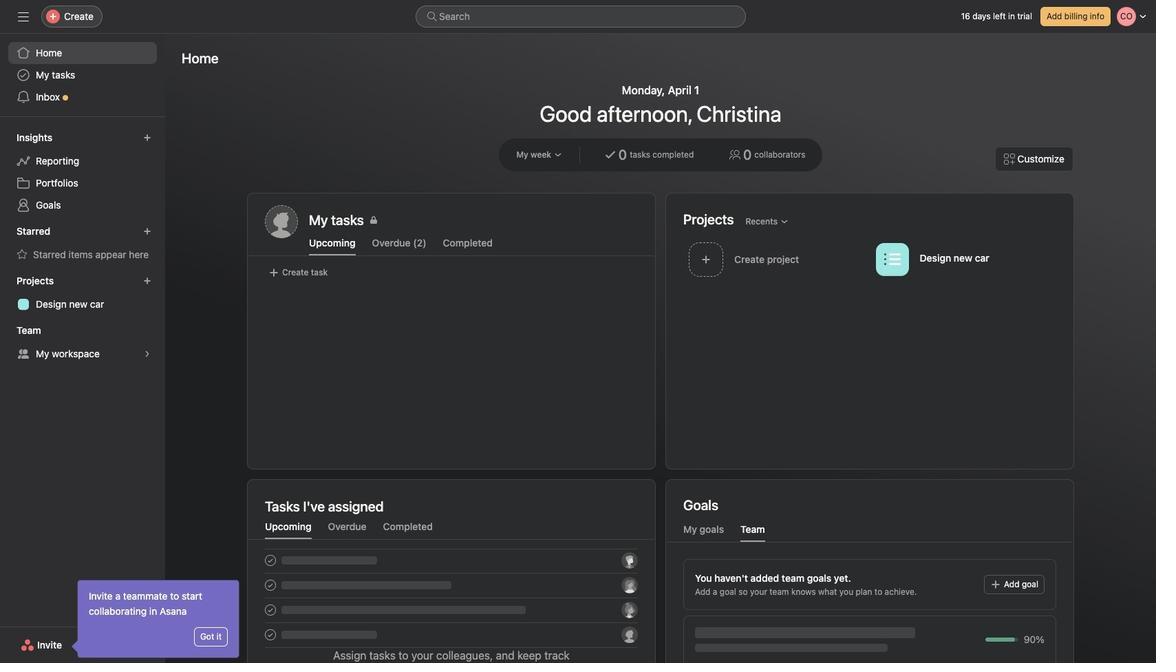 Task type: describe. For each thing, give the bounding box(es) containing it.
teams element
[[0, 318, 165, 368]]

list image
[[885, 251, 901, 268]]

projects element
[[0, 269, 165, 318]]

new project or portfolio image
[[143, 277, 152, 285]]

new insights image
[[143, 134, 152, 142]]



Task type: vqa. For each thing, say whether or not it's contained in the screenshot.
Projects element
yes



Task type: locate. For each thing, give the bounding box(es) containing it.
see details, my workspace image
[[143, 350, 152, 358]]

starred element
[[0, 219, 165, 269]]

add profile photo image
[[265, 205, 298, 238]]

list box
[[416, 6, 747, 28]]

hide sidebar image
[[18, 11, 29, 22]]

global element
[[0, 34, 165, 116]]

tooltip
[[74, 581, 239, 658]]

list item
[[684, 238, 871, 280]]

insights element
[[0, 125, 165, 219]]

add items to starred image
[[143, 227, 152, 236]]



